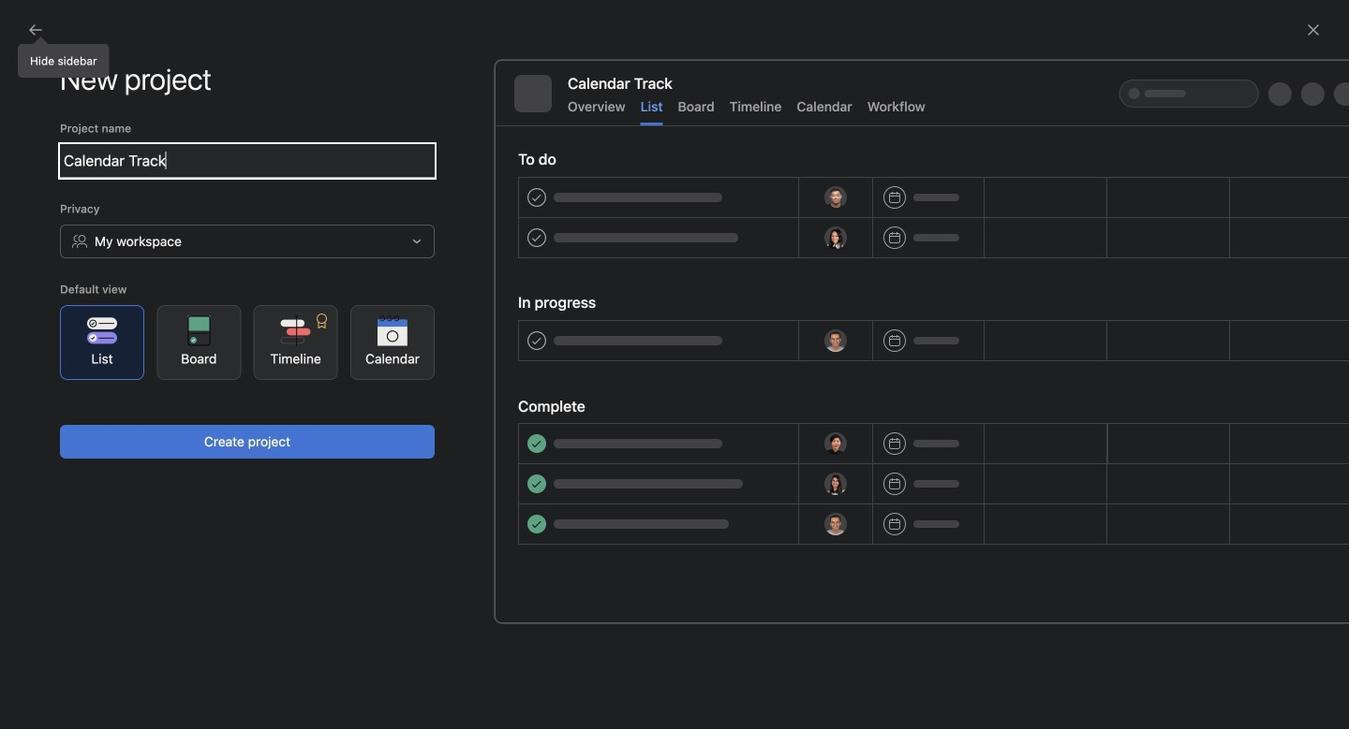 Task type: vqa. For each thing, say whether or not it's contained in the screenshot.
THE NO RECENT UPDATES
no



Task type: locate. For each thing, give the bounding box(es) containing it.
1 vertical spatial list item
[[256, 393, 780, 427]]

0 vertical spatial list item
[[818, 324, 1057, 381]]

line_and_symbols image
[[1076, 342, 1099, 364]]

insights element
[[0, 171, 225, 298]]

go back image
[[28, 22, 43, 37]]

1 horizontal spatial list item
[[818, 324, 1057, 381]]

add profile photo image
[[278, 279, 323, 324]]

briefcase image
[[837, 409, 859, 432]]

this is a preview of your project image
[[495, 60, 1349, 624]]

tooltip
[[19, 39, 108, 77]]

list item
[[818, 324, 1057, 381], [256, 393, 780, 427]]

None text field
[[60, 144, 435, 178]]



Task type: describe. For each thing, give the bounding box(es) containing it.
rocket image
[[1076, 409, 1099, 432]]

0 horizontal spatial list item
[[256, 393, 780, 427]]

global element
[[0, 46, 225, 158]]

hide sidebar image
[[24, 15, 39, 30]]

starred element
[[0, 298, 225, 365]]

projects element
[[0, 365, 225, 493]]

close image
[[1306, 22, 1321, 37]]



